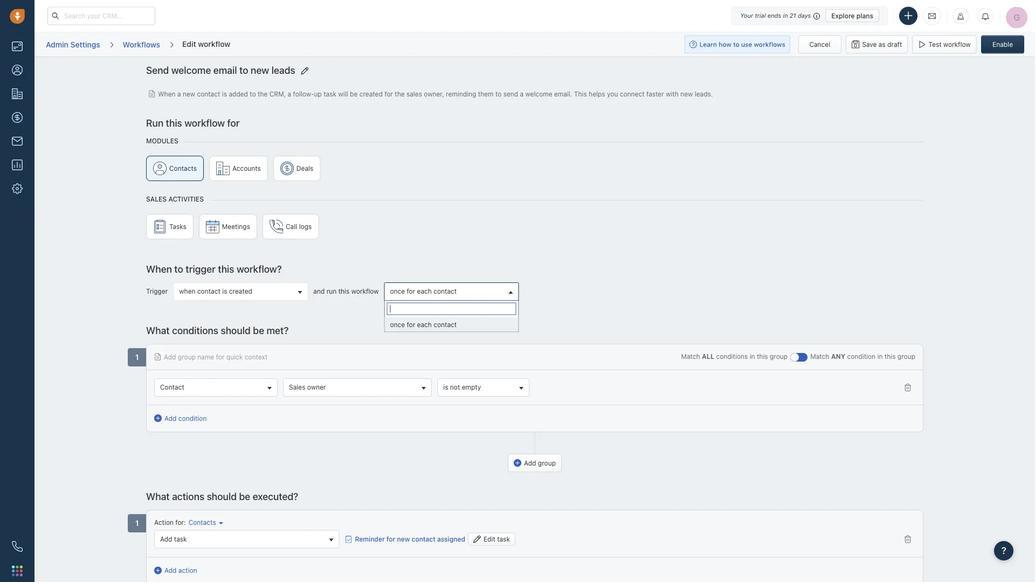 Task type: vqa. For each thing, say whether or not it's contained in the screenshot.
THE EACH
yes



Task type: locate. For each thing, give the bounding box(es) containing it.
0 horizontal spatial a
[[177, 90, 181, 97]]

1 vertical spatial condition
[[178, 414, 207, 422]]

once inside once for each contact option
[[390, 321, 405, 328]]

add action link
[[154, 566, 197, 575]]

each
[[417, 287, 432, 295], [417, 321, 432, 328]]

2 horizontal spatial a
[[520, 90, 524, 97]]

connect
[[620, 90, 645, 97]]

0 vertical spatial is
[[222, 90, 227, 97]]

enable button
[[981, 35, 1025, 54]]

what down trigger
[[146, 324, 170, 336]]

0 horizontal spatial in
[[750, 353, 755, 360]]

contact right when
[[197, 287, 220, 295]]

should for actions
[[207, 491, 237, 502]]

to right email
[[239, 64, 248, 75]]

2 vertical spatial be
[[239, 491, 250, 502]]

once for each contact inside dropdown button
[[390, 287, 457, 295]]

once for each contact down once for each contact dropdown button
[[390, 321, 457, 328]]

edit inside button
[[484, 535, 495, 543]]

once inside once for each contact dropdown button
[[390, 287, 405, 295]]

once for once for each contact list box
[[390, 321, 405, 328]]

a right send on the top of page
[[520, 90, 524, 97]]

what up the action
[[146, 491, 170, 502]]

1 vertical spatial contacts button
[[186, 518, 223, 527]]

be for executed?
[[239, 491, 250, 502]]

2 once for each contact from the top
[[390, 321, 457, 328]]

when
[[158, 90, 176, 97], [146, 263, 172, 274]]

is down when to trigger this workflow?
[[222, 287, 227, 295]]

0 horizontal spatial be
[[239, 491, 250, 502]]

once for each contact option
[[385, 317, 518, 332]]

in for ends
[[783, 12, 788, 19]]

1 vertical spatial what
[[146, 491, 170, 502]]

0 vertical spatial sales
[[146, 195, 167, 203]]

0 horizontal spatial edit
[[182, 39, 196, 48]]

1 vertical spatial once
[[390, 321, 405, 328]]

match left any
[[811, 353, 830, 360]]

contact inside option
[[434, 321, 457, 328]]

for inside once for each contact option
[[407, 321, 415, 328]]

for right reminder
[[387, 535, 395, 543]]

add condition
[[164, 414, 207, 422]]

accounts
[[232, 164, 261, 172]]

admin settings
[[46, 40, 100, 49]]

be right will at the left top of the page
[[350, 90, 358, 97]]

tasks button
[[146, 214, 194, 239]]

draft
[[888, 41, 902, 48]]

condition inside the add condition "link"
[[178, 414, 207, 422]]

add
[[164, 353, 176, 360], [164, 414, 177, 422], [524, 459, 536, 467], [160, 535, 172, 543], [164, 567, 177, 574]]

save
[[862, 41, 877, 48]]

0 vertical spatial should
[[221, 324, 251, 336]]

group containing contacts
[[146, 156, 924, 186]]

conditions up name
[[172, 324, 218, 336]]

add group
[[524, 459, 556, 467]]

2 group from the top
[[146, 214, 924, 245]]

trigger
[[186, 263, 216, 274]]

group
[[146, 156, 924, 186], [146, 214, 924, 245]]

1 vertical spatial once for each contact
[[390, 321, 457, 328]]

add group name for quick context
[[164, 353, 267, 360]]

when up trigger
[[146, 263, 172, 274]]

in for condition
[[878, 353, 883, 360]]

edit
[[182, 39, 196, 48], [484, 535, 495, 543]]

0 vertical spatial each
[[417, 287, 432, 295]]

should right actions
[[207, 491, 237, 502]]

new left leads
[[251, 64, 269, 75]]

be
[[350, 90, 358, 97], [253, 324, 264, 336], [239, 491, 250, 502]]

edit right assigned
[[484, 535, 495, 543]]

explore plans link
[[826, 9, 880, 22]]

1 vertical spatial group
[[146, 214, 924, 245]]

2 vertical spatial is
[[443, 383, 448, 391]]

0 horizontal spatial sales
[[146, 195, 167, 203]]

sales activities
[[146, 195, 204, 203]]

when to trigger this workflow?
[[146, 263, 282, 274]]

plans
[[857, 12, 874, 19]]

0 vertical spatial once for each contact
[[390, 287, 457, 295]]

a up run this workflow for
[[177, 90, 181, 97]]

2 the from the left
[[395, 90, 405, 97]]

each down once for each contact dropdown button
[[417, 321, 432, 328]]

0 horizontal spatial match
[[681, 353, 700, 360]]

1 each from the top
[[417, 287, 432, 295]]

for right the action
[[175, 519, 184, 526]]

when a new contact is added to the crm, a follow-up task will be created for the sales owner, reminding them to send a welcome email. this helps you connect faster with new leads.
[[158, 90, 713, 97]]

each inside option
[[417, 321, 432, 328]]

1 once from the top
[[390, 287, 405, 295]]

1 horizontal spatial condition
[[847, 353, 876, 360]]

1 match from the left
[[681, 353, 700, 360]]

contact inside dropdown button
[[434, 287, 457, 295]]

21
[[790, 12, 796, 19]]

2 a from the left
[[288, 90, 291, 97]]

sales inside "sales owner" button
[[289, 383, 305, 391]]

actions
[[172, 491, 204, 502]]

contacts right : on the left bottom
[[189, 519, 216, 526]]

for down once for each contact dropdown button
[[407, 321, 415, 328]]

1 horizontal spatial match
[[811, 353, 830, 360]]

meetings button
[[199, 214, 257, 239]]

1 vertical spatial each
[[417, 321, 432, 328]]

conditions
[[172, 324, 218, 336], [716, 353, 748, 360]]

1 vertical spatial created
[[229, 287, 252, 295]]

1 horizontal spatial a
[[288, 90, 291, 97]]

be for met?
[[253, 324, 264, 336]]

in right any
[[878, 353, 883, 360]]

1 horizontal spatial conditions
[[716, 353, 748, 360]]

1 once for each contact from the top
[[390, 287, 457, 295]]

in right all
[[750, 353, 755, 360]]

your trial ends in 21 days
[[740, 12, 811, 19]]

save as draft
[[862, 41, 902, 48]]

admin
[[46, 40, 68, 49]]

activities
[[168, 195, 204, 203]]

0 horizontal spatial condition
[[178, 414, 207, 422]]

2 horizontal spatial task
[[497, 535, 510, 543]]

group containing tasks
[[146, 214, 924, 245]]

add task
[[160, 535, 187, 543]]

add inside "link"
[[164, 414, 177, 422]]

each inside dropdown button
[[417, 287, 432, 295]]

1 horizontal spatial be
[[253, 324, 264, 336]]

0 vertical spatial when
[[158, 90, 176, 97]]

1 vertical spatial edit
[[484, 535, 495, 543]]

0 vertical spatial once
[[390, 287, 405, 295]]

follow-
[[293, 90, 314, 97]]

2 what from the top
[[146, 491, 170, 502]]

0 vertical spatial be
[[350, 90, 358, 97]]

group inside add group button
[[538, 459, 556, 467]]

1 vertical spatial when
[[146, 263, 172, 274]]

each up once for each contact list box
[[417, 287, 432, 295]]

1 vertical spatial is
[[222, 287, 227, 295]]

for inside once for each contact dropdown button
[[407, 287, 415, 295]]

condition right any
[[847, 353, 876, 360]]

edit for edit workflow
[[182, 39, 196, 48]]

the left sales
[[395, 90, 405, 97]]

welcome down edit workflow
[[171, 64, 211, 75]]

1 horizontal spatial task
[[324, 90, 336, 97]]

workflow?
[[237, 263, 282, 274]]

owner,
[[424, 90, 444, 97]]

contact inside 'button'
[[197, 287, 220, 295]]

2 once from the top
[[390, 321, 405, 328]]

once for each contact
[[390, 287, 457, 295], [390, 321, 457, 328]]

email.
[[554, 90, 572, 97]]

add group button
[[508, 454, 562, 472]]

1 vertical spatial sales
[[289, 383, 305, 391]]

add for add condition
[[164, 414, 177, 422]]

0 vertical spatial edit
[[182, 39, 196, 48]]

sales left owner
[[289, 383, 305, 391]]

task right up
[[324, 90, 336, 97]]

for up once for each contact list box
[[407, 287, 415, 295]]

match for match any condition in this group
[[811, 353, 830, 360]]

what for what actions should be executed?
[[146, 491, 170, 502]]

1 horizontal spatial sales
[[289, 383, 305, 391]]

admin settings link
[[45, 36, 101, 53]]

0 horizontal spatial created
[[229, 287, 252, 295]]

0 vertical spatial welcome
[[171, 64, 211, 75]]

new
[[251, 64, 269, 75], [183, 90, 195, 97], [681, 90, 693, 97], [397, 535, 410, 543]]

contacts button
[[146, 156, 204, 181], [186, 518, 223, 527]]

contact
[[197, 90, 220, 97], [197, 287, 220, 295], [434, 287, 457, 295], [434, 321, 457, 328], [412, 535, 436, 543]]

when contact is created button
[[173, 282, 308, 301]]

1 horizontal spatial the
[[395, 90, 405, 97]]

workflow
[[198, 39, 230, 48], [944, 41, 971, 48], [185, 117, 225, 128], [351, 287, 379, 295]]

2 horizontal spatial in
[[878, 353, 883, 360]]

edit task
[[484, 535, 510, 543]]

should up quick
[[221, 324, 251, 336]]

0 horizontal spatial the
[[258, 90, 268, 97]]

0 vertical spatial contacts
[[169, 164, 197, 172]]

helps
[[589, 90, 605, 97]]

None search field
[[387, 303, 516, 315]]

owner
[[307, 383, 326, 391]]

1 vertical spatial be
[[253, 324, 264, 336]]

once for each contact up once for each contact list box
[[390, 287, 457, 295]]

task down : on the left bottom
[[174, 535, 187, 543]]

executed?
[[253, 491, 298, 502]]

contact down once for each contact dropdown button
[[434, 321, 457, 328]]

new right reminder
[[397, 535, 410, 543]]

sales for sales activities
[[146, 195, 167, 203]]

workflow inside button
[[944, 41, 971, 48]]

contacts button down actions
[[186, 518, 223, 527]]

2 match from the left
[[811, 353, 830, 360]]

created inside 'button'
[[229, 287, 252, 295]]

conditions right all
[[716, 353, 748, 360]]

sales left activities
[[146, 195, 167, 203]]

a
[[177, 90, 181, 97], [288, 90, 291, 97], [520, 90, 524, 97]]

reminder for new contact assigned
[[355, 535, 465, 543]]

0 horizontal spatial task
[[174, 535, 187, 543]]

task for edit task
[[497, 535, 510, 543]]

be left met?
[[253, 324, 264, 336]]

welcome left the email.
[[525, 90, 552, 97]]

logs
[[299, 223, 312, 230]]

sales
[[407, 90, 422, 97]]

each for once for each contact dropdown button
[[417, 287, 432, 295]]

contacts up activities
[[169, 164, 197, 172]]

them
[[478, 90, 494, 97]]

0 vertical spatial created
[[360, 90, 383, 97]]

0 vertical spatial group
[[146, 156, 924, 186]]

edit up send welcome email to new leads
[[182, 39, 196, 48]]

contact up once for each contact list box
[[434, 287, 457, 295]]

be left executed?
[[239, 491, 250, 502]]

in
[[783, 12, 788, 19], [750, 353, 755, 360], [878, 353, 883, 360]]

0 vertical spatial what
[[146, 324, 170, 336]]

should for conditions
[[221, 324, 251, 336]]

created
[[360, 90, 383, 97], [229, 287, 252, 295]]

created right will at the left top of the page
[[360, 90, 383, 97]]

created down workflow?
[[229, 287, 252, 295]]

trigger
[[146, 287, 168, 295]]

in left 21 at right top
[[783, 12, 788, 19]]

1 horizontal spatial in
[[783, 12, 788, 19]]

condition down contact
[[178, 414, 207, 422]]

deals
[[296, 164, 313, 172]]

not
[[450, 383, 460, 391]]

1 the from the left
[[258, 90, 268, 97]]

1 horizontal spatial edit
[[484, 535, 495, 543]]

you
[[607, 90, 618, 97]]

the
[[258, 90, 268, 97], [395, 90, 405, 97]]

when down send
[[158, 90, 176, 97]]

1 horizontal spatial created
[[360, 90, 383, 97]]

the left crm,
[[258, 90, 268, 97]]

2 horizontal spatial be
[[350, 90, 358, 97]]

1 group from the top
[[146, 156, 924, 186]]

0 vertical spatial condition
[[847, 353, 876, 360]]

is left added
[[222, 90, 227, 97]]

when for when to trigger this workflow?
[[146, 263, 172, 274]]

add for add task
[[160, 535, 172, 543]]

a right crm,
[[288, 90, 291, 97]]

1 what from the top
[[146, 324, 170, 336]]

email image
[[929, 11, 936, 20]]

once for each contact inside option
[[390, 321, 457, 328]]

match left all
[[681, 353, 700, 360]]

match for match all conditions in this group
[[681, 353, 700, 360]]

2 each from the top
[[417, 321, 432, 328]]

is inside button
[[443, 383, 448, 391]]

1 vertical spatial should
[[207, 491, 237, 502]]

task right assigned
[[497, 535, 510, 543]]

is left not
[[443, 383, 448, 391]]

call
[[286, 223, 297, 230]]

contacts button down 'modules'
[[146, 156, 204, 181]]

0 horizontal spatial conditions
[[172, 324, 218, 336]]

workflows
[[123, 40, 160, 49]]

1 vertical spatial welcome
[[525, 90, 552, 97]]

sales
[[146, 195, 167, 203], [289, 383, 305, 391]]

once for once for each contact dropdown button
[[390, 287, 405, 295]]

1 horizontal spatial welcome
[[525, 90, 552, 97]]

task
[[324, 90, 336, 97], [174, 535, 187, 543], [497, 535, 510, 543]]



Task type: describe. For each thing, give the bounding box(es) containing it.
when
[[179, 287, 195, 295]]

context
[[245, 353, 267, 360]]

1 vertical spatial conditions
[[716, 353, 748, 360]]

contact
[[160, 383, 184, 391]]

new inside "reminder for new contact assigned" link
[[397, 535, 410, 543]]

add task button
[[154, 530, 339, 548]]

3 a from the left
[[520, 90, 524, 97]]

added
[[229, 90, 248, 97]]

run
[[146, 117, 163, 128]]

0 vertical spatial conditions
[[172, 324, 218, 336]]

crm,
[[269, 90, 286, 97]]

to right added
[[250, 90, 256, 97]]

email
[[213, 64, 237, 75]]

contact left assigned
[[412, 535, 436, 543]]

explore plans
[[832, 12, 874, 19]]

modules
[[146, 137, 178, 145]]

in for conditions
[[750, 353, 755, 360]]

once for each contact button
[[384, 282, 519, 301]]

to left trigger
[[174, 263, 183, 274]]

to left send on the top of page
[[496, 90, 502, 97]]

each for once for each contact list box
[[417, 321, 432, 328]]

meetings
[[222, 223, 250, 230]]

quick
[[226, 353, 243, 360]]

phone image
[[12, 541, 23, 552]]

test workflow button
[[913, 35, 977, 54]]

accounts button
[[209, 156, 268, 181]]

explore
[[832, 12, 855, 19]]

match any condition in this group
[[811, 353, 916, 360]]

is not empty button
[[437, 378, 530, 397]]

all
[[702, 353, 715, 360]]

send
[[146, 64, 169, 75]]

send
[[503, 90, 518, 97]]

once for each contact for once for each contact dropdown button
[[390, 287, 457, 295]]

when contact is created
[[179, 287, 252, 295]]

test workflow
[[929, 41, 971, 48]]

leads.
[[695, 90, 713, 97]]

add action button
[[154, 566, 208, 576]]

what conditions should be met?
[[146, 324, 289, 336]]

once for each contact list box
[[385, 317, 518, 332]]

cancel button
[[799, 35, 842, 54]]

call logs button
[[263, 214, 319, 239]]

for left sales
[[385, 90, 393, 97]]

group for sales activities
[[146, 214, 924, 245]]

days
[[798, 12, 811, 19]]

will
[[338, 90, 348, 97]]

reminding
[[446, 90, 476, 97]]

is inside 'button'
[[222, 287, 227, 295]]

new up run this workflow for
[[183, 90, 195, 97]]

up
[[314, 90, 322, 97]]

empty
[[462, 383, 481, 391]]

edit for edit task
[[484, 535, 495, 543]]

task for add task
[[174, 535, 187, 543]]

reminder for new contact assigned link
[[345, 534, 465, 544]]

for inside "reminder for new contact assigned" link
[[387, 535, 395, 543]]

sales for sales owner
[[289, 383, 305, 391]]

add for add group
[[524, 459, 536, 467]]

trial
[[755, 12, 766, 19]]

action for :
[[154, 519, 186, 526]]

0 vertical spatial contacts button
[[146, 156, 204, 181]]

sales owner button
[[283, 378, 432, 397]]

as
[[879, 41, 886, 48]]

workflows link
[[122, 36, 161, 53]]

add action
[[164, 567, 197, 574]]

is not empty
[[443, 383, 481, 391]]

contact button
[[154, 378, 278, 397]]

:
[[184, 519, 186, 526]]

what actions should be executed?
[[146, 491, 298, 502]]

run
[[327, 287, 337, 295]]

add condition link
[[154, 413, 207, 423]]

when for when a new contact is added to the crm, a follow-up task will be created for the sales owner, reminding them to send a welcome email. this helps you connect faster with new leads.
[[158, 90, 176, 97]]

enable
[[993, 41, 1013, 48]]

reminder
[[355, 535, 385, 543]]

freshworks switcher image
[[12, 566, 23, 577]]

0 horizontal spatial welcome
[[171, 64, 211, 75]]

leads
[[272, 64, 295, 75]]

add for add action
[[164, 567, 177, 574]]

met?
[[267, 324, 289, 336]]

Search your CRM... text field
[[47, 7, 155, 25]]

1 a from the left
[[177, 90, 181, 97]]

tasks
[[169, 223, 186, 230]]

assigned
[[437, 535, 465, 543]]

group for modules
[[146, 156, 924, 186]]

1 vertical spatial contacts
[[189, 519, 216, 526]]

test
[[929, 41, 942, 48]]

action
[[154, 519, 174, 526]]

for left quick
[[216, 353, 225, 360]]

ends
[[768, 12, 781, 19]]

add for add group name for quick context
[[164, 353, 176, 360]]

new right the with
[[681, 90, 693, 97]]

deals button
[[273, 156, 320, 181]]

action
[[178, 567, 197, 574]]

edit task button
[[468, 533, 515, 546]]

save as draft button
[[846, 35, 908, 54]]

phone element
[[6, 536, 28, 558]]

and run this workflow
[[313, 287, 379, 295]]

what for what conditions should be met?
[[146, 324, 170, 336]]

any
[[831, 353, 846, 360]]

send welcome email to new leads
[[146, 64, 295, 75]]

for down added
[[227, 117, 240, 128]]

and
[[313, 287, 325, 295]]

contact down send welcome email to new leads
[[197, 90, 220, 97]]

name
[[198, 353, 214, 360]]

faster
[[647, 90, 664, 97]]

edit workflow
[[182, 39, 230, 48]]

cancel
[[810, 41, 831, 48]]

once for each contact for once for each contact list box
[[390, 321, 457, 328]]

this
[[574, 90, 587, 97]]

sales owner
[[289, 383, 326, 391]]



